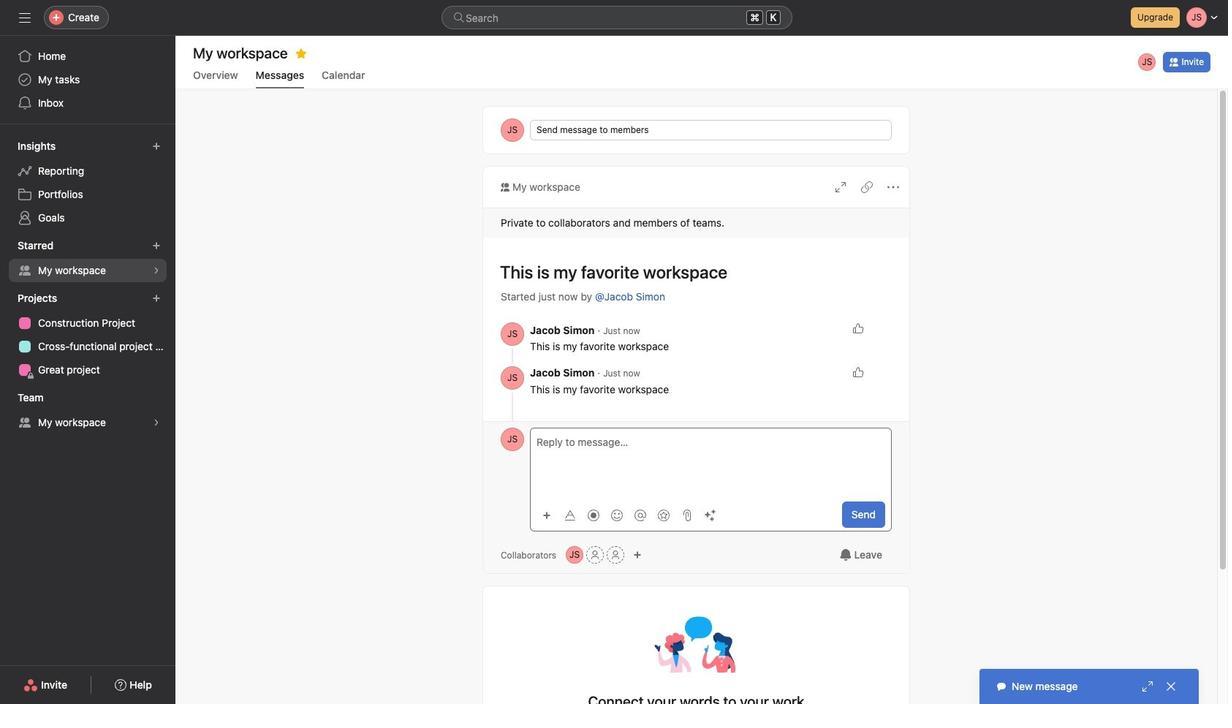 Task type: describe. For each thing, give the bounding box(es) containing it.
remove from starred image
[[295, 48, 307, 59]]

open user profile image for 0 likes. click to like this message comment icon
[[501, 366, 524, 390]]

see details, my workspace image
[[152, 418, 161, 427]]

Search tasks, projects, and more text field
[[442, 6, 793, 29]]

add or remove collaborators image
[[566, 546, 584, 564]]

copy link image
[[862, 181, 873, 193]]

attach a file or paste an image image
[[682, 509, 693, 521]]

insert an object image
[[543, 511, 552, 520]]

open user profile image
[[501, 428, 524, 451]]

new insights image
[[152, 142, 161, 151]]

Conversation Name text field
[[491, 255, 892, 289]]

hide sidebar image
[[19, 12, 31, 23]]

starred element
[[0, 233, 176, 285]]

open user profile image for 0 likes. click to like this message comment image
[[501, 323, 524, 346]]



Task type: locate. For each thing, give the bounding box(es) containing it.
global element
[[0, 36, 176, 124]]

projects element
[[0, 285, 176, 385]]

more actions image
[[888, 181, 900, 193]]

None field
[[442, 6, 793, 29]]

0 likes. click to like this message comment image
[[853, 323, 865, 334]]

teams element
[[0, 385, 176, 437]]

2 open user profile image from the top
[[501, 366, 524, 390]]

ai assist options (upgrade) image
[[705, 509, 717, 521]]

record a video image
[[588, 509, 600, 521]]

full screen image
[[835, 181, 847, 193]]

new project or portfolio image
[[152, 294, 161, 303]]

open user profile image
[[501, 323, 524, 346], [501, 366, 524, 390]]

1 vertical spatial open user profile image
[[501, 366, 524, 390]]

toolbar
[[537, 504, 724, 526]]

appreciations image
[[658, 509, 670, 521]]

1 open user profile image from the top
[[501, 323, 524, 346]]

formatting image
[[565, 509, 576, 521]]

0 vertical spatial open user profile image
[[501, 323, 524, 346]]

emoji image
[[611, 509, 623, 521]]

see details, my workspace image
[[152, 266, 161, 275]]

at mention image
[[635, 509, 647, 521]]

0 likes. click to like this message comment image
[[853, 366, 865, 378]]

add or remove collaborators image
[[634, 551, 642, 560]]

add items to starred image
[[152, 241, 161, 250]]

expand new message image
[[1143, 681, 1154, 693]]

insights element
[[0, 133, 176, 233]]

close image
[[1166, 681, 1178, 693]]



Task type: vqa. For each thing, say whether or not it's contained in the screenshot.
hide sidebar icon
yes



